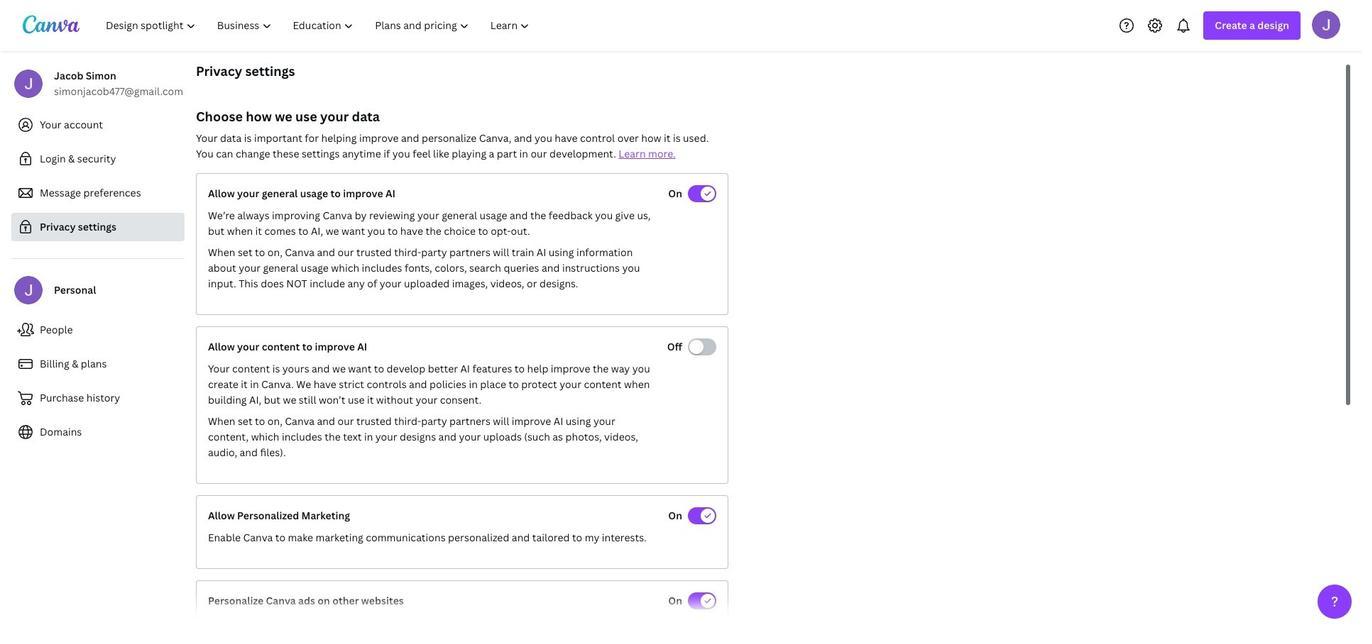 Task type: vqa. For each thing, say whether or not it's contained in the screenshot.
button
no



Task type: locate. For each thing, give the bounding box(es) containing it.
jacob simon image
[[1312, 10, 1341, 39]]

top level navigation element
[[97, 11, 542, 40]]



